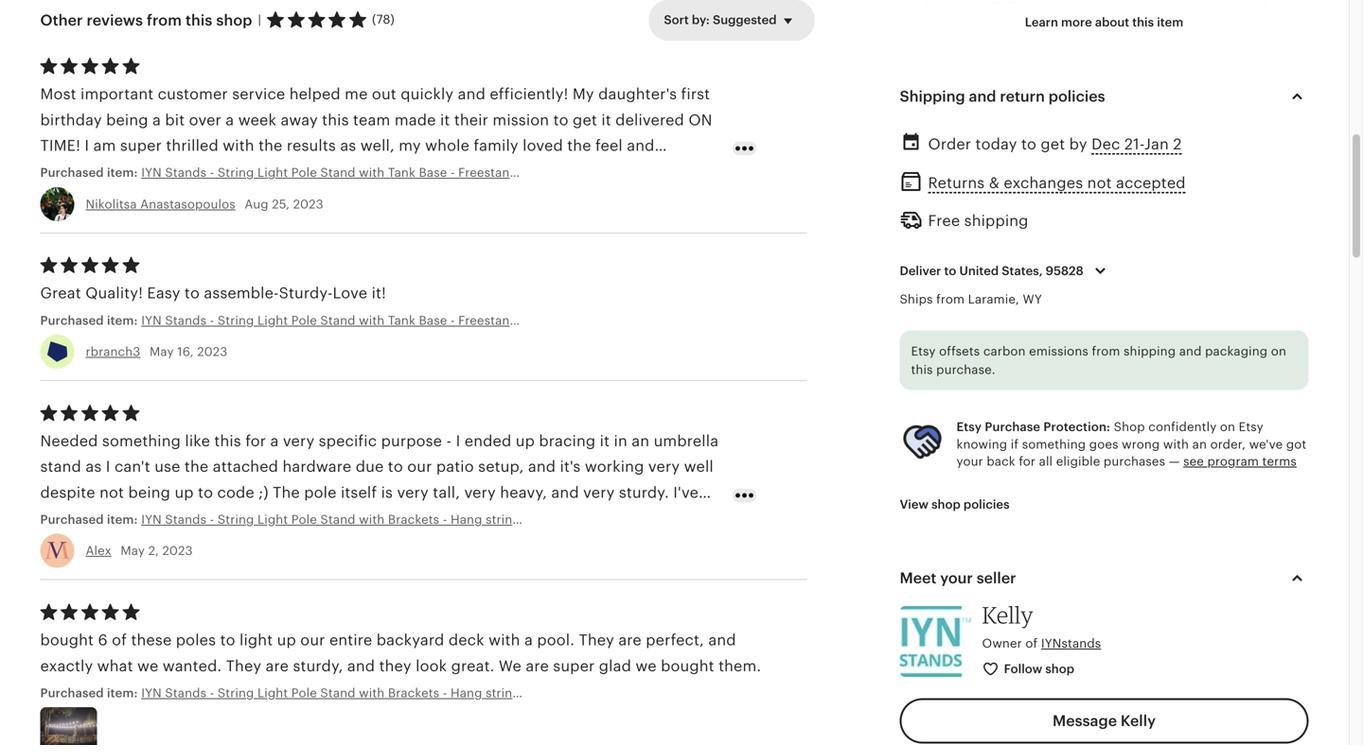 Task type: describe. For each thing, give the bounding box(es) containing it.
it up feel
[[601, 112, 611, 129]]

may for 16,
[[150, 345, 174, 359]]

birthdays,
[[980, 231, 1054, 248]]

1 vertical spatial i
[[456, 433, 460, 450]]

1 vertical spatial our
[[408, 510, 433, 527]]

4 item: from the top
[[107, 687, 138, 701]]

from inside etsy offsets carbon emissions from shipping and packaging on this purchase.
[[1092, 345, 1120, 359]]

0 vertical spatial shop
[[216, 12, 252, 29]]

with down itself
[[359, 513, 385, 527]]

just
[[1055, 282, 1081, 299]]

(78)
[[372, 12, 395, 26]]

etsy for etsy offsets carbon emissions from shipping and packaging on this purchase.
[[911, 345, 936, 359]]

result.
[[68, 536, 115, 553]]

and inside shipping and return policies dropdown button
[[969, 88, 996, 105]]

100%
[[119, 536, 159, 553]]

do
[[406, 163, 426, 180]]

very up sturdy.
[[648, 459, 680, 476]]

being inside the needed something like this for a very specific purpose - i ended up bracing it in an umbrella stand as i can't use the attached hardware due to our patio setup, and it's working very well despite not being up to code ;)  the pole itself is very tall, very heavy, and very sturdy. i've got four strands of twinkle lights strung to it from our pergola and couldn't be happier with the result. 100% worth the cost.
[[128, 484, 170, 502]]

2 light from the top
[[257, 687, 288, 701]]

shipping and return policies
[[900, 88, 1105, 105]]

1 horizontal spatial bought
[[661, 658, 714, 675]]

policies inside shipping and return policies dropdown button
[[1049, 88, 1105, 105]]

brackets) for 2nd iyn stands - string light pole stand with brackets - hang string lights above fence or rail (1 pole w/ brackets) link from the bottom
[[736, 513, 791, 527]]

your inside meet your seller dropdown button
[[940, 570, 973, 587]]

eligible
[[1056, 455, 1100, 469]]

as inside the needed something like this for a very specific purpose - i ended up bracing it in an umbrella stand as i can't use the attached hardware due to our patio setup, and it's working very well despite not being up to code ;)  the pole itself is very tall, very heavy, and very sturdy. i've got four strands of twinkle lights strung to it from our pergola and couldn't be happier with the result. 100% worth the cost.
[[86, 459, 102, 476]]

2 horizontal spatial more
[[1159, 385, 1198, 402]]

for right the available
[[1120, 565, 1141, 582]]

hanging
[[1050, 359, 1111, 376]]

most
[[40, 86, 76, 103]]

(1 for 2nd iyn stands - string light pole stand with brackets - hang string lights above fence or rail (1 pole w/ brackets) link from the top
[[675, 687, 684, 701]]

0 vertical spatial they
[[579, 632, 614, 649]]

this for shop
[[186, 12, 212, 29]]

the left result. at the left
[[40, 536, 64, 553]]

and left it's
[[528, 459, 556, 476]]

with down "loved"
[[504, 163, 536, 180]]

to inside dropdown button
[[944, 264, 956, 278]]

lights down see
[[1175, 488, 1216, 505]]

and left 0.5
[[1229, 308, 1257, 325]]

quality!
[[85, 285, 143, 302]]

great.
[[451, 658, 495, 675]]

1 frame from the top
[[953, 359, 996, 376]]

i've
[[673, 484, 699, 502]]

we
[[499, 658, 521, 675]]

0.5
[[1261, 308, 1284, 325]]

despite
[[40, 484, 95, 502]]

shop confidently on etsy knowing if something goes wrong with an order, we've got your back for all eligible purchases —
[[956, 420, 1307, 469]]

due
[[356, 459, 384, 476]]

and up their
[[458, 86, 486, 103]]

2 iyn stands - string light pole stand with brackets - hang string lights above fence or rail (1 pole w/ brackets) link from the top
[[141, 685, 791, 702]]

not inside button
[[1087, 175, 1112, 192]]

4 purchased from the top
[[40, 687, 104, 701]]

1 horizontal spatial 2
[[1173, 136, 1182, 153]]

1 pole from the top
[[291, 513, 317, 527]]

1 horizontal spatial 8
[[1113, 308, 1122, 325]]

or inside - hang string lights and décor over tables for weddings, birthdays, parties, picnics, anniversaries, tailgating, and more - easily assembles in just minutes - adjustable to fit tables 5 to 8 feet in length and 0.5 to 2 inches thick - table frame allows hanging of string lights, balloons, decorations, banners, flowers, and more - table frame can be used to hang movie screen fabric - powder-coated steel tubing is durable and long lasting - includes 8 clips for attaching string lights or décor - designed and engineered in the usa (bellingham, wa) - extra clips are also available for purchase
[[1220, 488, 1236, 505]]

shipping and return policies button
[[883, 74, 1326, 119]]

the up nikolitsa anastasopoulos "link"
[[136, 163, 161, 180]]

are up glad
[[618, 632, 642, 649]]

nikolitsa
[[86, 197, 137, 211]]

to up twinkle on the bottom of the page
[[198, 484, 213, 502]]

for up anniversaries,
[[1210, 205, 1230, 222]]

of inside kelly owner of iynstands
[[1025, 637, 1038, 651]]

them.
[[719, 658, 761, 675]]

and down heavy,
[[498, 510, 526, 527]]

get inside most important customer service helped me out quickly and efficiently! my daughter's first birthday being a bit over a week away this team made it their mission to get it delivered on time! i am super thrilled with the results as well, my whole family loved the feel and ambience of the lights in the yard. p.s. the stands do not come with lights!
[[573, 112, 597, 129]]

stands for 2nd iyn stands - string light pole stand with brackets - hang string lights above fence or rail (1 pole w/ brackets) link from the top
[[165, 687, 206, 701]]

a left the week
[[226, 112, 234, 129]]

as inside most important customer service helped me out quickly and efficiently! my daughter's first birthday being a bit over a week away this team made it their mission to get it delivered on time! i am super thrilled with the results as well, my whole family loved the feel and ambience of the lights in the yard. p.s. the stands do not come with lights!
[[340, 137, 356, 154]]

thrilled
[[166, 137, 218, 154]]

free
[[928, 213, 960, 230]]

my
[[573, 86, 594, 103]]

follow shop button
[[968, 653, 1090, 688]]

2 stand from the top
[[320, 687, 356, 701]]

2 pole from the top
[[291, 687, 317, 701]]

message
[[1053, 713, 1117, 730]]

rbranch3 link
[[86, 345, 141, 359]]

1 we from the left
[[137, 658, 158, 675]]

flowers,
[[1065, 385, 1123, 402]]

to down itself
[[336, 510, 351, 527]]

long
[[1226, 437, 1259, 454]]

if
[[1011, 438, 1019, 452]]

alex link
[[86, 544, 111, 559]]

very up "hardware" on the bottom of the page
[[283, 433, 315, 450]]

it's
[[560, 459, 581, 476]]

iyn for 2nd iyn stands - string light pole stand with brackets - hang string lights above fence or rail (1 pole w/ brackets) link from the bottom
[[141, 513, 162, 527]]

above for 2nd iyn stands - string light pole stand with brackets - hang string lights above fence or rail (1 pole w/ brackets) link from the bottom
[[560, 513, 597, 527]]

on inside etsy offsets carbon emissions from shipping and packaging on this purchase.
[[1271, 345, 1286, 359]]

to up goes on the right of page
[[1094, 411, 1109, 428]]

in inside the needed something like this for a very specific purpose - i ended up bracing it in an umbrella stand as i can't use the attached hardware due to our patio setup, and it's working very well despite not being up to code ;)  the pole itself is very tall, very heavy, and very sturdy. i've got four strands of twinkle lights strung to it from our pergola and couldn't be happier with the result. 100% worth the cost.
[[614, 433, 627, 450]]

2 vertical spatial hang
[[450, 687, 482, 701]]

fence for 2nd iyn stands - string light pole stand with brackets - hang string lights above fence or rail (1 pole w/ brackets) link from the top
[[600, 687, 634, 701]]

ended
[[465, 433, 511, 450]]

- hang string lights and décor over tables for weddings, birthdays, parties, picnics, anniversaries, tailgating, and more - easily assembles in just minutes - adjustable to fit tables 5 to 8 feet in length and 0.5 to 2 inches thick - table frame allows hanging of string lights, balloons, decorations, banners, flowers, and more - table frame can be used to hang movie screen fabric - powder-coated steel tubing is durable and long lasting - includes 8 clips for attaching string lights or décor - designed and engineered in the usa (bellingham, wa) - extra clips are also available for purchase
[[900, 205, 1304, 582]]

it up "working" at the bottom of page
[[600, 433, 610, 450]]

from up adjustable
[[936, 292, 965, 307]]

meet
[[900, 570, 936, 587]]

back
[[987, 455, 1015, 469]]

above for 2nd iyn stands - string light pole stand with brackets - hang string lights above fence or rail (1 pole w/ brackets) link from the top
[[560, 687, 597, 701]]

2 vertical spatial or
[[637, 687, 650, 701]]

order today to get by dec 21-jan 2
[[928, 136, 1182, 153]]

to right due
[[388, 459, 403, 476]]

twinkle
[[182, 510, 235, 527]]

whole
[[425, 137, 469, 154]]

the down twinkle on the bottom of the page
[[210, 536, 234, 553]]

item
[[1157, 15, 1183, 29]]

lights up birthdays,
[[999, 205, 1040, 222]]

and up them.
[[708, 632, 736, 649]]

confidently
[[1148, 420, 1217, 435]]

the left feel
[[567, 137, 591, 154]]

hardware
[[282, 459, 351, 476]]

0 horizontal spatial more
[[1011, 256, 1049, 273]]

customer
[[158, 86, 228, 103]]

string down returns at the top right of the page
[[953, 205, 995, 222]]

with down they
[[359, 687, 385, 701]]

return
[[1000, 88, 1045, 105]]

got inside the needed something like this for a very specific purpose - i ended up bracing it in an umbrella stand as i can't use the attached hardware due to our patio setup, and it's working very well despite not being up to code ;)  the pole itself is very tall, very heavy, and very sturdy. i've got four strands of twinkle lights strung to it from our pergola and couldn't be happier with the result. 100% worth the cost.
[[40, 510, 65, 527]]

away
[[281, 112, 318, 129]]

of inside bought 6 of these poles to light up our entire backyard deck with a pool.  they are perfect, and exactly what we wanted.  they are sturdy, and they look great.  we are super glad we bought them.
[[112, 632, 127, 649]]

- inside the needed something like this for a very specific purpose - i ended up bracing it in an umbrella stand as i can't use the attached hardware due to our patio setup, and it's working very well despite not being up to code ;)  the pole itself is very tall, very heavy, and very sturdy. i've got four strands of twinkle lights strung to it from our pergola and couldn't be happier with the result. 100% worth the cost.
[[446, 433, 452, 450]]

view
[[900, 498, 929, 512]]

(1 for 2nd iyn stands - string light pole stand with brackets - hang string lights above fence or rail (1 pole w/ brackets) link from the bottom
[[675, 513, 684, 527]]

from right the reviews
[[147, 12, 182, 29]]

for up "engineered"
[[1029, 488, 1050, 505]]

are right we
[[526, 658, 549, 675]]

with inside bought 6 of these poles to light up our entire backyard deck with a pool.  they are perfect, and exactly what we wanted.  they are sturdy, and they look great.  we are super glad we bought them.
[[489, 632, 520, 649]]

2023 for rbranch3 may 16, 2023
[[197, 345, 228, 359]]

and down view shop policies
[[983, 514, 1011, 531]]

string down heavy,
[[486, 513, 520, 527]]

an inside the needed something like this for a very specific purpose - i ended up bracing it in an umbrella stand as i can't use the attached hardware due to our patio setup, and it's working very well despite not being up to code ;)  the pole itself is very tall, very heavy, and very sturdy. i've got four strands of twinkle lights strung to it from our pergola and couldn't be happier with the result. 100% worth the cost.
[[632, 433, 650, 450]]

is inside - hang string lights and décor over tables for weddings, birthdays, parties, picnics, anniversaries, tailgating, and more - easily assembles in just minutes - adjustable to fit tables 5 to 8 feet in length and 0.5 to 2 inches thick - table frame allows hanging of string lights, balloons, decorations, banners, flowers, and more - table frame can be used to hang movie screen fabric - powder-coated steel tubing is durable and long lasting - includes 8 clips for attaching string lights or décor - designed and engineered in the usa (bellingham, wa) - extra clips are also available for purchase
[[1117, 437, 1129, 454]]

see program terms
[[1183, 455, 1297, 469]]

aug
[[245, 197, 269, 211]]

also
[[1017, 565, 1047, 582]]

learn more about this item
[[1025, 15, 1183, 29]]

shop for follow shop
[[1045, 663, 1074, 677]]

hang
[[1113, 411, 1150, 428]]

1 vertical spatial hang
[[450, 513, 482, 527]]

it down itself
[[355, 510, 365, 527]]

efficiently!
[[490, 86, 568, 103]]

screen
[[1204, 411, 1253, 428]]

2 rail from the top
[[653, 687, 672, 701]]

2 table from the top
[[909, 411, 949, 428]]

to right easy
[[184, 285, 200, 302]]

2 vertical spatial i
[[106, 459, 110, 476]]

2 item: from the top
[[107, 314, 138, 328]]

and up 'hang'
[[1127, 385, 1155, 402]]

out
[[372, 86, 396, 103]]

to right today
[[1021, 136, 1036, 153]]

lasting
[[900, 462, 949, 479]]

and up assembles
[[979, 256, 1006, 273]]

up inside bought 6 of these poles to light up our entire backyard deck with a pool.  they are perfect, and exactly what we wanted.  they are sturdy, and they look great.  we are super glad we bought them.
[[277, 632, 296, 649]]

to right 5 on the top
[[1094, 308, 1109, 325]]

order,
[[1210, 438, 1246, 452]]

with down the week
[[223, 137, 254, 154]]

stand
[[40, 459, 81, 476]]

very down "working" at the bottom of page
[[583, 484, 615, 502]]

loved
[[523, 137, 563, 154]]

pole inside the needed something like this for a very specific purpose - i ended up bracing it in an umbrella stand as i can't use the attached hardware due to our patio setup, and it's working very well despite not being up to code ;)  the pole itself is very tall, very heavy, and very sturdy. i've got four strands of twinkle lights strung to it from our pergola and couldn't be happier with the result. 100% worth the cost.
[[304, 484, 337, 502]]

perfect,
[[646, 632, 704, 649]]

exactly
[[40, 658, 93, 675]]

this for for
[[214, 433, 241, 450]]

parties,
[[1058, 231, 1114, 248]]

shipping
[[900, 88, 965, 105]]

0 horizontal spatial tables
[[1031, 308, 1076, 325]]

0 vertical spatial 2023
[[293, 197, 324, 211]]

5
[[1080, 308, 1089, 325]]

code
[[217, 484, 254, 502]]

and up see
[[1194, 437, 1222, 454]]

3 item: from the top
[[107, 513, 138, 527]]

bought 6 of these poles to light up our entire backyard deck with a pool.  they are perfect, and exactly what we wanted.  they are sturdy, and they look great.  we are super glad we bought them.
[[40, 632, 761, 675]]

0 vertical spatial tables
[[1160, 205, 1205, 222]]

more inside dropdown button
[[1061, 15, 1092, 29]]

1 light from the top
[[257, 513, 288, 527]]

and down the entire
[[347, 658, 375, 675]]

weddings,
[[900, 231, 976, 248]]

purchase
[[985, 420, 1040, 435]]

ships from laramie, wy
[[900, 292, 1042, 307]]

lights down heavy,
[[524, 513, 557, 527]]

ambience
[[40, 163, 113, 180]]

2 frame from the top
[[953, 411, 996, 428]]

with inside shop confidently on etsy knowing if something goes wrong with an order, we've got your back for all eligible purchases —
[[1163, 438, 1189, 452]]

got inside shop confidently on etsy knowing if something goes wrong with an order, we've got your back for all eligible purchases —
[[1286, 438, 1307, 452]]

be inside the needed something like this for a very specific purpose - i ended up bracing it in an umbrella stand as i can't use the attached hardware due to our patio setup, and it's working very well despite not being up to code ;)  the pole itself is very tall, very heavy, and very sturdy. i've got four strands of twinkle lights strung to it from our pergola and couldn't be happier with the result. 100% worth the cost.
[[594, 510, 613, 527]]

lights down pool.
[[524, 687, 557, 701]]

policies inside view shop policies button
[[964, 498, 1010, 512]]

i inside most important customer service helped me out quickly and efficiently! my daughter's first birthday being a bit over a week away this team made it their mission to get it delivered on time! i am super thrilled with the results as well, my whole family loved the feel and ambience of the lights in the yard. p.s. the stands do not come with lights!
[[85, 137, 89, 154]]

on inside shop confidently on etsy knowing if something goes wrong with an order, we've got your back for all eligible purchases —
[[1220, 420, 1235, 435]]

sort by: suggested button
[[650, 0, 814, 40]]

easy
[[147, 285, 180, 302]]

lights!
[[540, 163, 586, 180]]

2,
[[148, 544, 159, 559]]

in down attaching
[[1103, 514, 1117, 531]]

1 string from the top
[[218, 513, 254, 527]]

alex may 2, 2023
[[86, 544, 193, 559]]

super inside bought 6 of these poles to light up our entire backyard deck with a pool.  they are perfect, and exactly what we wanted.  they are sturdy, and they look great.  we are super glad we bought them.
[[553, 658, 595, 675]]

kelly inside kelly owner of iynstands
[[982, 602, 1033, 629]]

working
[[585, 459, 644, 476]]

delivered
[[615, 112, 684, 129]]

etsy inside shop confidently on etsy knowing if something goes wrong with an order, we've got your back for all eligible purchases —
[[1239, 420, 1263, 435]]

in left just
[[1037, 282, 1050, 299]]

1 vertical spatial décor
[[1240, 488, 1283, 505]]

95828
[[1046, 264, 1084, 278]]

string up usa
[[1128, 488, 1171, 505]]

6
[[98, 632, 108, 649]]

iynstands link
[[1041, 637, 1101, 651]]

it up the whole
[[440, 112, 450, 129]]

a inside the needed something like this for a very specific purpose - i ended up bracing it in an umbrella stand as i can't use the attached hardware due to our patio setup, and it's working very well despite not being up to code ;)  the pole itself is very tall, very heavy, and very sturdy. i've got four strands of twinkle lights strung to it from our pergola and couldn't be happier with the result. 100% worth the cost.
[[270, 433, 279, 450]]

is inside the needed something like this for a very specific purpose - i ended up bracing it in an umbrella stand as i can't use the attached hardware due to our patio setup, and it's working very well despite not being up to code ;)  the pole itself is very tall, very heavy, and very sturdy. i've got four strands of twinkle lights strung to it from our pergola and couldn't be happier with the result. 100% worth the cost.
[[381, 484, 393, 502]]

very up pergola
[[464, 484, 496, 502]]

coated
[[970, 437, 1021, 454]]

be inside - hang string lights and décor over tables for weddings, birthdays, parties, picnics, anniversaries, tailgating, and more - easily assembles in just minutes - adjustable to fit tables 5 to 8 feet in length and 0.5 to 2 inches thick - table frame allows hanging of string lights, balloons, decorations, banners, flowers, and more - table frame can be used to hang movie screen fabric - powder-coated steel tubing is durable and long lasting - includes 8 clips for attaching string lights or décor - designed and engineered in the usa (bellingham, wa) - extra clips are also available for purchase
[[1031, 411, 1050, 428]]

terms
[[1262, 455, 1297, 469]]

to right 0.5
[[1288, 308, 1304, 325]]

usa
[[1149, 514, 1180, 531]]

0 horizontal spatial up
[[175, 484, 194, 502]]

are down light
[[266, 658, 289, 675]]

the left yard.
[[228, 163, 252, 180]]

feet
[[1127, 308, 1155, 325]]

brackets) for 2nd iyn stands - string light pole stand with brackets - hang string lights above fence or rail (1 pole w/ brackets) link from the top
[[736, 687, 791, 701]]

lights inside the needed something like this for a very specific purpose - i ended up bracing it in an umbrella stand as i can't use the attached hardware due to our patio setup, and it's working very well despite not being up to code ;)  the pole itself is very tall, very heavy, and very sturdy. i've got four strands of twinkle lights strung to it from our pergola and couldn't be happier with the result. 100% worth the cost.
[[239, 510, 280, 527]]

knowing
[[956, 438, 1007, 452]]

0 vertical spatial décor
[[1076, 205, 1120, 222]]



Task type: vqa. For each thing, say whether or not it's contained in the screenshot.
Homepage link
no



Task type: locate. For each thing, give the bounding box(es) containing it.
deliver to united states, 95828 button
[[885, 251, 1126, 291]]

brackets for 2nd iyn stands - string light pole stand with brackets - hang string lights above fence or rail (1 pole w/ brackets) link from the bottom
[[388, 513, 439, 527]]

meet your seller
[[900, 570, 1016, 587]]

1 vertical spatial 2
[[900, 334, 908, 351]]

with up we
[[489, 632, 520, 649]]

1 horizontal spatial i
[[106, 459, 110, 476]]

be left happier
[[594, 510, 613, 527]]

décor down terms
[[1240, 488, 1283, 505]]

assembles
[[955, 282, 1033, 299]]

attached
[[213, 459, 278, 476]]

the down like
[[184, 459, 209, 476]]

2 string from the top
[[218, 687, 254, 701]]

0 horizontal spatial get
[[573, 112, 597, 129]]

1 vertical spatial (1
[[675, 687, 684, 701]]

an inside shop confidently on etsy knowing if something goes wrong with an order, we've got your back for all eligible purchases —
[[1192, 438, 1207, 452]]

0 vertical spatial pole
[[291, 513, 317, 527]]

1 horizontal spatial an
[[1192, 438, 1207, 452]]

lights
[[165, 163, 206, 180], [999, 205, 1040, 222], [1175, 488, 1216, 505], [239, 510, 280, 527], [524, 513, 557, 527], [524, 687, 557, 701]]

|
[[258, 13, 261, 27]]

1 vertical spatial 8
[[976, 488, 986, 505]]

durable
[[1133, 437, 1190, 454]]

2 purchased from the top
[[40, 314, 104, 328]]

1 vertical spatial table
[[909, 411, 949, 428]]

0 vertical spatial rail
[[653, 513, 672, 527]]

0 vertical spatial your
[[956, 455, 983, 469]]

(1
[[675, 513, 684, 527], [675, 687, 684, 701]]

0 vertical spatial hang
[[909, 205, 948, 222]]

2 vertical spatial pole
[[688, 687, 714, 701]]

on
[[688, 112, 712, 129]]

of up follow shop button
[[1025, 637, 1038, 651]]

attaching
[[1054, 488, 1124, 505]]

0 vertical spatial bought
[[40, 632, 94, 649]]

frame down offsets
[[953, 359, 996, 376]]

fence
[[600, 513, 634, 527], [600, 687, 634, 701]]

0 vertical spatial more
[[1061, 15, 1092, 29]]

our inside bought 6 of these poles to light up our entire backyard deck with a pool.  they are perfect, and exactly what we wanted.  they are sturdy, and they look great.  we are super glad we bought them.
[[300, 632, 325, 649]]

to down laramie,
[[992, 308, 1007, 325]]

0 vertical spatial brackets)
[[736, 513, 791, 527]]

1 horizontal spatial shop
[[931, 498, 961, 512]]

1 purchased from the top
[[40, 166, 104, 180]]

anastasopoulos
[[140, 197, 236, 211]]

above down it's
[[560, 513, 597, 527]]

this inside etsy offsets carbon emissions from shipping and packaging on this purchase.
[[911, 363, 933, 377]]

the left usa
[[1121, 514, 1145, 531]]

8
[[1113, 308, 1122, 325], [976, 488, 986, 505]]

1 horizontal spatial get
[[1041, 136, 1065, 153]]

not right do
[[430, 163, 454, 180]]

0 vertical spatial brackets
[[388, 513, 439, 527]]

in up nikolitsa anastasopoulos aug 25, 2023
[[210, 163, 223, 180]]

shipping up birthdays,
[[964, 213, 1028, 230]]

purchases
[[1104, 455, 1165, 469]]

the inside - hang string lights and décor over tables for weddings, birthdays, parties, picnics, anniversaries, tailgating, and more - easily assembles in just minutes - adjustable to fit tables 5 to 8 feet in length and 0.5 to 2 inches thick - table frame allows hanging of string lights, balloons, decorations, banners, flowers, and more - table frame can be used to hang movie screen fabric - powder-coated steel tubing is durable and long lasting - includes 8 clips for attaching string lights or décor - designed and engineered in the usa (bellingham, wa) - extra clips are also available for purchase
[[1121, 514, 1145, 531]]

2 (1 from the top
[[675, 687, 684, 701]]

1 vertical spatial iyn
[[141, 687, 162, 701]]

couldn't
[[530, 510, 590, 527]]

&
[[989, 175, 1000, 192]]

1 purchased item: iyn stands - string light pole stand with brackets - hang string lights above fence or rail (1 pole w/ brackets) from the top
[[40, 513, 791, 527]]

fence down sturdy.
[[600, 513, 634, 527]]

this inside learn more about this item dropdown button
[[1132, 15, 1154, 29]]

etsy for etsy purchase protection:
[[956, 420, 982, 435]]

stands
[[353, 163, 402, 180]]

iyn stands - string light pole stand with brackets - hang string lights above fence or rail (1 pole w/ brackets) link down tall,
[[141, 512, 791, 529]]

to inside bought 6 of these poles to light up our entire backyard deck with a pool.  they are perfect, and exactly what we wanted.  they are sturdy, and they look great.  we are super glad we bought them.
[[220, 632, 235, 649]]

wanted.
[[163, 658, 222, 675]]

0 vertical spatial shipping
[[964, 213, 1028, 230]]

0 horizontal spatial policies
[[964, 498, 1010, 512]]

learn
[[1025, 15, 1058, 29]]

birthday
[[40, 112, 102, 129]]

0 vertical spatial string
[[218, 513, 254, 527]]

2 right the 'jan'
[[1173, 136, 1182, 153]]

of inside most important customer service helped me out quickly and efficiently! my daughter's first birthday being a bit over a week away this team made it their mission to get it delivered on time! i am super thrilled with the results as well, my whole family loved the feel and ambience of the lights in the yard. p.s. the stands do not come with lights!
[[117, 163, 132, 180]]

etsy inside etsy offsets carbon emissions from shipping and packaging on this purchase.
[[911, 345, 936, 359]]

hang up the weddings,
[[909, 205, 948, 222]]

of up "worth"
[[162, 510, 177, 527]]

2 stands from the top
[[165, 687, 206, 701]]

stand
[[320, 513, 356, 527], [320, 687, 356, 701]]

nikolitsa anastasopoulos aug 25, 2023
[[86, 197, 324, 211]]

fence for 2nd iyn stands - string light pole stand with brackets - hang string lights above fence or rail (1 pole w/ brackets) link from the bottom
[[600, 513, 634, 527]]

1 horizontal spatial over
[[1124, 205, 1156, 222]]

2 brackets from the top
[[388, 687, 439, 701]]

tables
[[1160, 205, 1205, 222], [1031, 308, 1076, 325]]

follow
[[1004, 663, 1042, 677]]

1 item: from the top
[[107, 166, 138, 180]]

frame up the knowing
[[953, 411, 996, 428]]

of inside the needed something like this for a very specific purpose - i ended up bracing it in an umbrella stand as i can't use the attached hardware due to our patio setup, and it's working very well despite not being up to code ;)  the pole itself is very tall, very heavy, and very sturdy. i've got four strands of twinkle lights strung to it from our pergola and couldn't be happier with the result. 100% worth the cost.
[[162, 510, 177, 527]]

1 vertical spatial shipping
[[1124, 345, 1176, 359]]

1 vertical spatial above
[[560, 687, 597, 701]]

order
[[928, 136, 971, 153]]

important
[[80, 86, 154, 103]]

this for item
[[1132, 15, 1154, 29]]

(1 down the perfect,
[[675, 687, 684, 701]]

2 iyn from the top
[[141, 687, 162, 701]]

1 iyn from the top
[[141, 513, 162, 527]]

2 inside - hang string lights and décor over tables for weddings, birthdays, parties, picnics, anniversaries, tailgating, and more - easily assembles in just minutes - adjustable to fit tables 5 to 8 feet in length and 0.5 to 2 inches thick - table frame allows hanging of string lights, balloons, decorations, banners, flowers, and more - table frame can be used to hang movie screen fabric - powder-coated steel tubing is durable and long lasting - includes 8 clips for attaching string lights or décor - designed and engineered in the usa (bellingham, wa) - extra clips are also available for purchase
[[900, 334, 908, 351]]

1 horizontal spatial etsy
[[956, 420, 982, 435]]

2 fence from the top
[[600, 687, 634, 701]]

being inside most important customer service helped me out quickly and efficiently! my daughter's first birthday being a bit over a week away this team made it their mission to get it delivered on time! i am super thrilled with the results as well, my whole family loved the feel and ambience of the lights in the yard. p.s. the stands do not come with lights!
[[106, 112, 148, 129]]

over up picnics,
[[1124, 205, 1156, 222]]

above down pool.
[[560, 687, 597, 701]]

super inside most important customer service helped me out quickly and efficiently! my daughter's first birthday being a bit over a week away this team made it their mission to get it delivered on time! i am super thrilled with the results as well, my whole family loved the feel and ambience of the lights in the yard. p.s. the stands do not come with lights!
[[120, 137, 162, 154]]

0 vertical spatial fence
[[600, 513, 634, 527]]

2 we from the left
[[635, 658, 657, 675]]

0 vertical spatial kelly
[[982, 602, 1033, 629]]

1 horizontal spatial we
[[635, 658, 657, 675]]

great quality!  easy to assemble-sturdy-love it!
[[40, 285, 386, 302]]

clips
[[990, 488, 1025, 505], [951, 565, 986, 582]]

this left |
[[186, 12, 212, 29]]

like
[[185, 433, 210, 450]]

1 vertical spatial string
[[218, 687, 254, 701]]

1 horizontal spatial policies
[[1049, 88, 1105, 105]]

poles
[[176, 632, 216, 649]]

from down itself
[[369, 510, 404, 527]]

our down tall,
[[408, 510, 433, 527]]

1 vertical spatial bought
[[661, 658, 714, 675]]

1 horizontal spatial something
[[1022, 438, 1086, 452]]

1 purchased item: from the top
[[40, 166, 141, 180]]

0 vertical spatial stand
[[320, 513, 356, 527]]

we down these
[[137, 658, 158, 675]]

and
[[458, 86, 486, 103], [969, 88, 996, 105], [627, 137, 655, 154], [1045, 205, 1072, 222], [979, 256, 1006, 273], [1229, 308, 1257, 325], [1179, 345, 1202, 359], [1127, 385, 1155, 402], [1194, 437, 1222, 454], [528, 459, 556, 476], [551, 484, 579, 502], [498, 510, 526, 527], [983, 514, 1011, 531], [708, 632, 736, 649], [347, 658, 375, 675]]

for inside the needed something like this for a very specific purpose - i ended up bracing it in an umbrella stand as i can't use the attached hardware due to our patio setup, and it's working very well despite not being up to code ;)  the pole itself is very tall, very heavy, and very sturdy. i've got four strands of twinkle lights strung to it from our pergola and couldn't be happier with the result. 100% worth the cost.
[[245, 433, 266, 450]]

needed
[[40, 433, 98, 450]]

pole for 2nd iyn stands - string light pole stand with brackets - hang string lights above fence or rail (1 pole w/ brackets) link from the bottom
[[688, 513, 714, 527]]

in inside most important customer service helped me out quickly and efficiently! my daughter's first birthday being a bit over a week away this team made it their mission to get it delivered on time! i am super thrilled with the results as well, my whole family loved the feel and ambience of the lights in the yard. p.s. the stands do not come with lights!
[[210, 163, 223, 180]]

stand down itself
[[320, 513, 356, 527]]

their
[[454, 112, 488, 129]]

0 vertical spatial iyn stands - string light pole stand with brackets - hang string lights above fence or rail (1 pole w/ brackets) link
[[141, 512, 791, 529]]

1 vertical spatial w/
[[717, 687, 732, 701]]

shipping inside etsy offsets carbon emissions from shipping and packaging on this purchase.
[[1124, 345, 1176, 359]]

1 vertical spatial stands
[[165, 687, 206, 701]]

as right the stand
[[86, 459, 102, 476]]

pole down i've
[[688, 513, 714, 527]]

over inside most important customer service helped me out quickly and efficiently! my daughter's first birthday being a bit over a week away this team made it their mission to get it delivered on time! i am super thrilled with the results as well, my whole family loved the feel and ambience of the lights in the yard. p.s. the stands do not come with lights!
[[189, 112, 221, 129]]

3 purchased from the top
[[40, 513, 104, 527]]

brackets down look
[[388, 687, 439, 701]]

0 horizontal spatial i
[[85, 137, 89, 154]]

1 (1 from the top
[[675, 513, 684, 527]]

1 brackets from the top
[[388, 513, 439, 527]]

0 horizontal spatial over
[[189, 112, 221, 129]]

and down 'returns & exchanges not accepted' button
[[1045, 205, 1072, 222]]

hang inside - hang string lights and décor over tables for weddings, birthdays, parties, picnics, anniversaries, tailgating, and more - easily assembles in just minutes - adjustable to fit tables 5 to 8 feet in length and 0.5 to 2 inches thick - table frame allows hanging of string lights, balloons, decorations, banners, flowers, and more - table frame can be used to hang movie screen fabric - powder-coated steel tubing is durable and long lasting - includes 8 clips for attaching string lights or décor - designed and engineered in the usa (bellingham, wa) - extra clips are also available for purchase
[[909, 205, 948, 222]]

table
[[909, 359, 949, 376], [909, 411, 949, 428]]

kelly image
[[900, 607, 971, 678]]

and down delivered
[[627, 137, 655, 154]]

shop for view shop policies
[[931, 498, 961, 512]]

stands for 2nd iyn stands - string light pole stand with brackets - hang string lights above fence or rail (1 pole w/ brackets) link from the bottom
[[165, 513, 206, 527]]

up down use
[[175, 484, 194, 502]]

1 horizontal spatial shipping
[[1124, 345, 1176, 359]]

2 horizontal spatial etsy
[[1239, 420, 1263, 435]]

includes
[[909, 488, 972, 505]]

0 horizontal spatial they
[[226, 658, 261, 675]]

dec
[[1091, 136, 1120, 153]]

the right p.s.
[[325, 163, 349, 180]]

iyn
[[141, 513, 162, 527], [141, 687, 162, 701]]

accepted
[[1116, 175, 1186, 192]]

kelly inside button
[[1121, 713, 1156, 730]]

w/ down them.
[[717, 687, 732, 701]]

and up couldn't
[[551, 484, 579, 502]]

something inside the needed something like this for a very specific purpose - i ended up bracing it in an umbrella stand as i can't use the attached hardware due to our patio setup, and it's working very well despite not being up to code ;)  the pole itself is very tall, very heavy, and very sturdy. i've got four strands of twinkle lights strung to it from our pergola and couldn't be happier with the result. 100% worth the cost.
[[102, 433, 181, 450]]

1 vertical spatial brackets)
[[736, 687, 791, 701]]

2 purchased item: iyn stands - string light pole stand with brackets - hang string lights above fence or rail (1 pole w/ brackets) from the top
[[40, 687, 791, 701]]

shop down the "iynstands" link
[[1045, 663, 1074, 677]]

purpose
[[381, 433, 442, 450]]

hang down tall,
[[450, 513, 482, 527]]

string left lights,
[[1134, 359, 1177, 376]]

clips right extra
[[951, 565, 986, 582]]

0 horizontal spatial not
[[99, 484, 124, 502]]

0 vertical spatial pole
[[304, 484, 337, 502]]

are left the 'also'
[[990, 565, 1013, 582]]

may
[[150, 345, 174, 359], [121, 544, 145, 559]]

1 vertical spatial stand
[[320, 687, 356, 701]]

something up all
[[1022, 438, 1086, 452]]

;)
[[259, 484, 269, 502]]

sort by: suggested
[[664, 13, 777, 27]]

etsy up the knowing
[[956, 420, 982, 435]]

a left 'bit'
[[152, 112, 161, 129]]

over inside - hang string lights and décor over tables for weddings, birthdays, parties, picnics, anniversaries, tailgating, and more - easily assembles in just minutes - adjustable to fit tables 5 to 8 feet in length and 0.5 to 2 inches thick - table frame allows hanging of string lights, balloons, decorations, banners, flowers, and more - table frame can be used to hang movie screen fabric - powder-coated steel tubing is durable and long lasting - includes 8 clips for attaching string lights or décor - designed and engineered in the usa (bellingham, wa) - extra clips are also available for purchase
[[1124, 205, 1156, 222]]

iynstands
[[1041, 637, 1101, 651]]

2 horizontal spatial shop
[[1045, 663, 1074, 677]]

time!
[[40, 137, 80, 154]]

worth
[[163, 536, 206, 553]]

clips down back
[[990, 488, 1025, 505]]

1 vertical spatial they
[[226, 658, 261, 675]]

1 vertical spatial 2023
[[197, 345, 228, 359]]

got
[[1286, 438, 1307, 452], [40, 510, 65, 527]]

not inside the needed something like this for a very specific purpose - i ended up bracing it in an umbrella stand as i can't use the attached hardware due to our patio setup, and it's working very well despite not being up to code ;)  the pole itself is very tall, very heavy, and very sturdy. i've got four strands of twinkle lights strung to it from our pergola and couldn't be happier with the result. 100% worth the cost.
[[99, 484, 124, 502]]

string down wanted.
[[218, 687, 254, 701]]

this down helped
[[322, 112, 349, 129]]

1 horizontal spatial more
[[1061, 15, 1092, 29]]

used
[[1054, 411, 1090, 428]]

0 vertical spatial stands
[[165, 513, 206, 527]]

1 vertical spatial clips
[[951, 565, 986, 582]]

something inside shop confidently on etsy knowing if something goes wrong with an order, we've got your back for all eligible purchases —
[[1022, 438, 1086, 452]]

1 horizontal spatial décor
[[1240, 488, 1283, 505]]

we've
[[1249, 438, 1283, 452]]

0 horizontal spatial an
[[632, 433, 650, 450]]

more
[[1061, 15, 1092, 29], [1011, 256, 1049, 273], [1159, 385, 1198, 402]]

a
[[152, 112, 161, 129], [226, 112, 234, 129], [270, 433, 279, 450], [524, 632, 533, 649]]

1 horizontal spatial may
[[150, 345, 174, 359]]

minutes
[[1086, 282, 1145, 299]]

2 purchased item: from the top
[[40, 314, 141, 328]]

1 horizontal spatial 2023
[[197, 345, 228, 359]]

shop
[[216, 12, 252, 29], [931, 498, 961, 512], [1045, 663, 1074, 677]]

i left can't at left
[[106, 459, 110, 476]]

1 stands from the top
[[165, 513, 206, 527]]

1 vertical spatial pole
[[291, 687, 317, 701]]

0 horizontal spatial etsy
[[911, 345, 936, 359]]

powder-
[[909, 437, 970, 454]]

get down my at the left top of the page
[[573, 112, 597, 129]]

and inside etsy offsets carbon emissions from shipping and packaging on this purchase.
[[1179, 345, 1202, 359]]

for left all
[[1019, 455, 1036, 469]]

purchased down time!
[[40, 166, 104, 180]]

a inside bought 6 of these poles to light up our entire backyard deck with a pool.  they are perfect, and exactly what we wanted.  they are sturdy, and they look great.  we are super glad we bought them.
[[524, 632, 533, 649]]

0 horizontal spatial 8
[[976, 488, 986, 505]]

i up patio
[[456, 433, 460, 450]]

1 vertical spatial on
[[1220, 420, 1235, 435]]

shop left |
[[216, 12, 252, 29]]

iyn for 2nd iyn stands - string light pole stand with brackets - hang string lights above fence or rail (1 pole w/ brackets) link from the top
[[141, 687, 162, 701]]

rail down the perfect,
[[653, 687, 672, 701]]

1 above from the top
[[560, 513, 597, 527]]

1 vertical spatial is
[[381, 484, 393, 502]]

and up lights,
[[1179, 345, 1202, 359]]

2 horizontal spatial up
[[516, 433, 535, 450]]

1 fence from the top
[[600, 513, 634, 527]]

1 vertical spatial purchased item: iyn stands - string light pole stand with brackets - hang string lights above fence or rail (1 pole w/ brackets)
[[40, 687, 791, 701]]

1 vertical spatial as
[[86, 459, 102, 476]]

picnics,
[[1118, 231, 1176, 248]]

yard.
[[256, 163, 293, 180]]

message kelly
[[1053, 713, 1156, 730]]

0 vertical spatial our
[[407, 459, 432, 476]]

not down dec
[[1087, 175, 1112, 192]]

1 vertical spatial more
[[1011, 256, 1049, 273]]

they down light
[[226, 658, 261, 675]]

tubing
[[1065, 437, 1113, 454]]

the up yard.
[[258, 137, 283, 154]]

can't
[[114, 459, 150, 476]]

in right feet
[[1160, 308, 1173, 325]]

super right am
[[120, 137, 162, 154]]

1 horizontal spatial got
[[1286, 438, 1307, 452]]

1 horizontal spatial kelly
[[1121, 713, 1156, 730]]

a up "attached"
[[270, 433, 279, 450]]

1 horizontal spatial on
[[1271, 345, 1286, 359]]

2 vertical spatial our
[[300, 632, 325, 649]]

0 vertical spatial being
[[106, 112, 148, 129]]

1 brackets) from the top
[[736, 513, 791, 527]]

an up "working" at the bottom of page
[[632, 433, 650, 450]]

string
[[953, 205, 995, 222], [1134, 359, 1177, 376], [1128, 488, 1171, 505], [486, 513, 520, 527], [486, 687, 520, 701]]

1 vertical spatial brackets
[[388, 687, 439, 701]]

0 vertical spatial 2
[[1173, 136, 1182, 153]]

tables down accepted
[[1160, 205, 1205, 222]]

1 vertical spatial up
[[175, 484, 194, 502]]

purchased down despite
[[40, 513, 104, 527]]

brackets for 2nd iyn stands - string light pole stand with brackets - hang string lights above fence or rail (1 pole w/ brackets) link from the top
[[388, 687, 439, 701]]

8 left feet
[[1113, 308, 1122, 325]]

or down sturdy.
[[637, 513, 650, 527]]

other reviews from this shop |
[[40, 12, 261, 29]]

dec 21-jan 2 button
[[1091, 130, 1182, 158]]

0 vertical spatial on
[[1271, 345, 1286, 359]]

purchased item: for rbranch3
[[40, 314, 141, 328]]

program
[[1207, 455, 1259, 469]]

0 horizontal spatial bought
[[40, 632, 94, 649]]

from inside the needed something like this for a very specific purpose - i ended up bracing it in an umbrella stand as i can't use the attached hardware due to our patio setup, and it's working very well despite not being up to code ;)  the pole itself is very tall, very heavy, and very sturdy. i've got four strands of twinkle lights strung to it from our pergola and couldn't be happier with the result. 100% worth the cost.
[[369, 510, 404, 527]]

being
[[106, 112, 148, 129], [128, 484, 170, 502]]

results
[[287, 137, 336, 154]]

purchased item: for nikolitsa anastasopoulos
[[40, 166, 141, 180]]

1 vertical spatial light
[[257, 687, 288, 701]]

hang
[[909, 205, 948, 222], [450, 513, 482, 527], [450, 687, 482, 701]]

may for 2,
[[121, 544, 145, 559]]

purchased down 'great'
[[40, 314, 104, 328]]

with inside the needed something like this for a very specific purpose - i ended up bracing it in an umbrella stand as i can't use the attached hardware due to our patio setup, and it's working very well despite not being up to code ;)  the pole itself is very tall, very heavy, and very sturdy. i've got four strands of twinkle lights strung to it from our pergola and couldn't be happier with the result. 100% worth the cost.
[[678, 510, 710, 527]]

this inside most important customer service helped me out quickly and efficiently! my daughter's first birthday being a bit over a week away this team made it their mission to get it delivered on time! i am super thrilled with the results as well, my whole family loved the feel and ambience of the lights in the yard. p.s. the stands do not come with lights!
[[322, 112, 349, 129]]

0 horizontal spatial clips
[[951, 565, 986, 582]]

pole down sturdy,
[[291, 687, 317, 701]]

string
[[218, 513, 254, 527], [218, 687, 254, 701]]

may left 2,
[[121, 544, 145, 559]]

pool.
[[537, 632, 575, 649]]

get left by
[[1041, 136, 1065, 153]]

first
[[681, 86, 710, 103]]

1 iyn stands - string light pole stand with brackets - hang string lights above fence or rail (1 pole w/ brackets) link from the top
[[141, 512, 791, 529]]

0 horizontal spatial on
[[1220, 420, 1235, 435]]

item: down am
[[107, 166, 138, 180]]

umbrella
[[654, 433, 719, 450]]

0 horizontal spatial may
[[121, 544, 145, 559]]

2 vertical spatial more
[[1159, 385, 1198, 402]]

0 vertical spatial frame
[[953, 359, 996, 376]]

purchased item: iyn stands - string light pole stand with brackets - hang string lights above fence or rail (1 pole w/ brackets) for 2nd iyn stands - string light pole stand with brackets - hang string lights above fence or rail (1 pole w/ brackets) link from the bottom
[[40, 513, 791, 527]]

string down we
[[486, 687, 520, 701]]

is down shop
[[1117, 437, 1129, 454]]

purchased item:
[[40, 166, 141, 180], [40, 314, 141, 328]]

this inside the needed something like this for a very specific purpose - i ended up bracing it in an umbrella stand as i can't use the attached hardware due to our patio setup, and it's working very well despite not being up to code ;)  the pole itself is very tall, very heavy, and very sturdy. i've got four strands of twinkle lights strung to it from our pergola and couldn't be happier with the result. 100% worth the cost.
[[214, 433, 241, 450]]

iyn up 100%
[[141, 513, 162, 527]]

they up glad
[[579, 632, 614, 649]]

0 vertical spatial clips
[[990, 488, 1025, 505]]

see
[[1183, 455, 1204, 469]]

hang down great.
[[450, 687, 482, 701]]

returns
[[928, 175, 985, 192]]

etsy left offsets
[[911, 345, 936, 359]]

stands down wanted.
[[165, 687, 206, 701]]

itself
[[341, 484, 377, 502]]

1 vertical spatial rail
[[653, 687, 672, 701]]

1 stand from the top
[[320, 513, 356, 527]]

2023 for alex may 2, 2023
[[162, 544, 193, 559]]

helped
[[289, 86, 341, 103]]

heavy,
[[500, 484, 547, 502]]

pole for 2nd iyn stands - string light pole stand with brackets - hang string lights above fence or rail (1 pole w/ brackets) link from the top
[[688, 687, 714, 701]]

lights inside most important customer service helped me out quickly and efficiently! my daughter's first birthday being a bit over a week away this team made it their mission to get it delivered on time! i am super thrilled with the results as well, my whole family loved the feel and ambience of the lights in the yard. p.s. the stands do not come with lights!
[[165, 163, 206, 180]]

not inside most important customer service helped me out quickly and efficiently! my daughter's first birthday being a bit over a week away this team made it their mission to get it delivered on time! i am super thrilled with the results as well, my whole family loved the feel and ambience of the lights in the yard. p.s. the stands do not come with lights!
[[430, 163, 454, 180]]

1 table from the top
[[909, 359, 949, 376]]

0 horizontal spatial got
[[40, 510, 65, 527]]

very left tall,
[[397, 484, 429, 502]]

0 vertical spatial over
[[189, 112, 221, 129]]

needed something like this for a very specific purpose - i ended up bracing it in an umbrella stand as i can't use the attached hardware due to our patio setup, and it's working very well despite not being up to code ;)  the pole itself is very tall, very heavy, and very sturdy. i've got four strands of twinkle lights strung to it from our pergola and couldn't be happier with the result. 100% worth the cost.
[[40, 433, 719, 553]]

view shop policies
[[900, 498, 1010, 512]]

bought up exactly
[[40, 632, 94, 649]]

feel
[[595, 137, 623, 154]]

string down code
[[218, 513, 254, 527]]

are inside - hang string lights and décor over tables for weddings, birthdays, parties, picnics, anniversaries, tailgating, and more - easily assembles in just minutes - adjustable to fit tables 5 to 8 feet in length and 0.5 to 2 inches thick - table frame allows hanging of string lights, balloons, decorations, banners, flowers, and more - table frame can be used to hang movie screen fabric - powder-coated steel tubing is durable and long lasting - includes 8 clips for attaching string lights or décor - designed and engineered in the usa (bellingham, wa) - extra clips are also available for purchase
[[990, 565, 1013, 582]]

1 vertical spatial or
[[637, 513, 650, 527]]

as left well,
[[340, 137, 356, 154]]

2 w/ from the top
[[717, 687, 732, 701]]

2 left inches
[[900, 334, 908, 351]]

to inside most important customer service helped me out quickly and efficiently! my daughter's first birthday being a bit over a week away this team made it their mission to get it delivered on time! i am super thrilled with the results as well, my whole family loved the feel and ambience of the lights in the yard. p.s. the stands do not come with lights!
[[553, 112, 569, 129]]

2 vertical spatial 2023
[[162, 544, 193, 559]]

for inside shop confidently on etsy knowing if something goes wrong with an order, we've got your back for all eligible purchases —
[[1019, 455, 1036, 469]]

anniversaries,
[[1180, 231, 1282, 248]]

purchased item: iyn stands - string light pole stand with brackets - hang string lights above fence or rail (1 pole w/ brackets) for 2nd iyn stands - string light pole stand with brackets - hang string lights above fence or rail (1 pole w/ brackets) link from the top
[[40, 687, 791, 701]]

1 w/ from the top
[[717, 513, 732, 527]]

0 vertical spatial may
[[150, 345, 174, 359]]

your inside shop confidently on etsy knowing if something goes wrong with an order, we've got your back for all eligible purchases —
[[956, 455, 983, 469]]

1 vertical spatial being
[[128, 484, 170, 502]]

1 horizontal spatial is
[[1117, 437, 1129, 454]]

1 rail from the top
[[653, 513, 672, 527]]

view details of this review photo by douglas image
[[40, 708, 97, 746]]

an
[[632, 433, 650, 450], [1192, 438, 1207, 452]]

2023 right the 25,
[[293, 197, 324, 211]]

as
[[340, 137, 356, 154], [86, 459, 102, 476]]

glad
[[599, 658, 631, 675]]

of inside - hang string lights and décor over tables for weddings, birthdays, parties, picnics, anniversaries, tailgating, and more - easily assembles in just minutes - adjustable to fit tables 5 to 8 feet in length and 0.5 to 2 inches thick - table frame allows hanging of string lights, balloons, decorations, banners, flowers, and more - table frame can be used to hang movie screen fabric - powder-coated steel tubing is durable and long lasting - includes 8 clips for attaching string lights or décor - designed and engineered in the usa (bellingham, wa) - extra clips are also available for purchase
[[1115, 359, 1130, 376]]

iyn stands - string light pole stand with brackets - hang string lights above fence or rail (1 pole w/ brackets) link
[[141, 512, 791, 529], [141, 685, 791, 702]]

8 right includes
[[976, 488, 986, 505]]

2 brackets) from the top
[[736, 687, 791, 701]]

tables down wy
[[1031, 308, 1076, 325]]

2 above from the top
[[560, 687, 597, 701]]

0 vertical spatial purchased item:
[[40, 166, 141, 180]]

0 horizontal spatial as
[[86, 459, 102, 476]]



